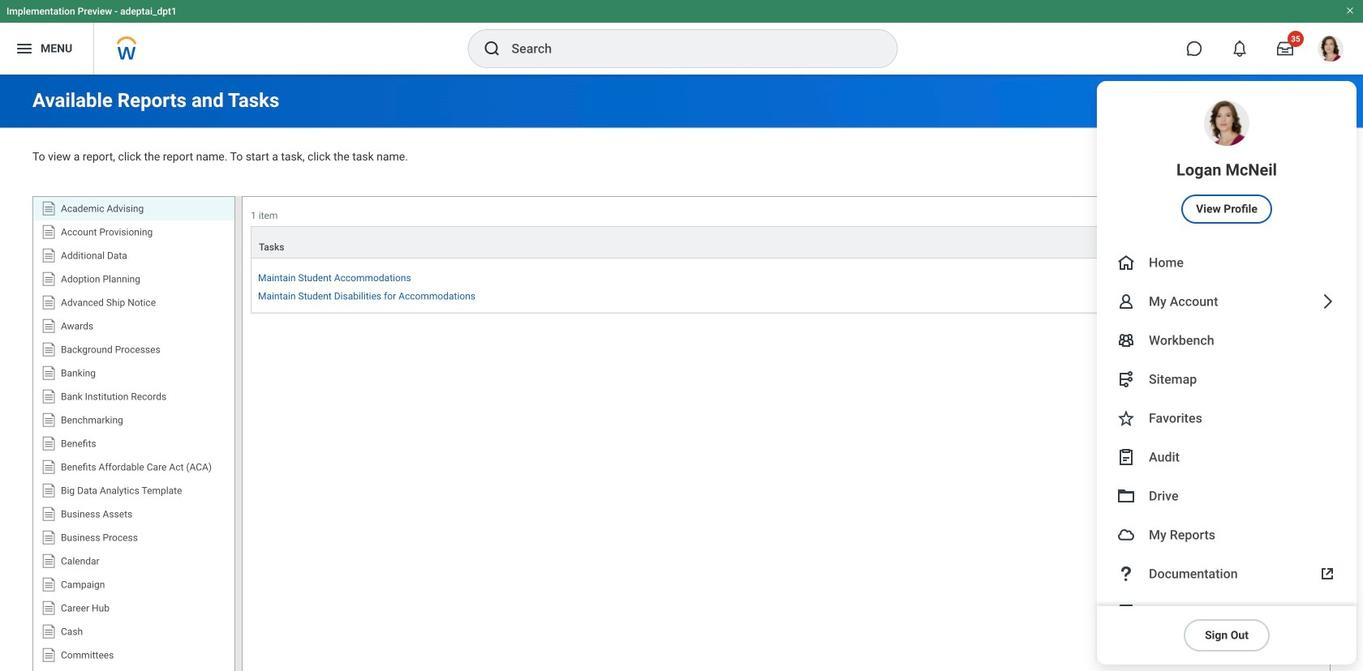Task type: vqa. For each thing, say whether or not it's contained in the screenshot.
the bottommost menu group icon
no



Task type: describe. For each thing, give the bounding box(es) containing it.
fullscreen image
[[1257, 205, 1275, 223]]

star image
[[1117, 409, 1136, 428]]

inbox large image
[[1277, 41, 1293, 57]]

items selected list
[[258, 270, 476, 303]]

7 menu item from the top
[[1097, 438, 1357, 477]]

select to filter grid data image
[[1216, 206, 1234, 223]]

click to view/edit grid preferences image
[[1237, 205, 1254, 223]]

document image
[[1117, 604, 1136, 623]]

justify image
[[15, 39, 34, 58]]

folder open image
[[1117, 487, 1136, 506]]

endpoints image
[[1117, 370, 1136, 389]]

3 menu item from the top
[[1097, 282, 1357, 321]]

search image
[[482, 39, 502, 58]]

6 menu item from the top
[[1097, 399, 1357, 438]]

1 menu item from the top
[[1097, 81, 1357, 243]]

ext link image
[[1318, 565, 1337, 584]]

user image
[[1117, 292, 1136, 312]]

paste image
[[1117, 448, 1136, 467]]



Task type: locate. For each thing, give the bounding box(es) containing it.
11 menu item from the top
[[1097, 594, 1357, 633]]

notifications large image
[[1232, 41, 1248, 57]]

8 menu item from the top
[[1097, 477, 1357, 516]]

4 menu item from the top
[[1097, 321, 1357, 360]]

close environment banner image
[[1345, 6, 1355, 15]]

ext link image
[[1318, 604, 1337, 623]]

logan mcneil image
[[1318, 36, 1344, 62]]

row
[[251, 227, 1322, 259]]

banner
[[0, 0, 1363, 665]]

avatar image
[[1117, 526, 1136, 545]]

5 menu item from the top
[[1097, 360, 1357, 399]]

chevron right image
[[1318, 292, 1337, 312]]

main content
[[0, 75, 1363, 672]]

toolbar
[[1204, 205, 1322, 227]]

menu item
[[1097, 81, 1357, 243], [1097, 243, 1357, 282], [1097, 282, 1357, 321], [1097, 321, 1357, 360], [1097, 360, 1357, 399], [1097, 399, 1357, 438], [1097, 438, 1357, 477], [1097, 477, 1357, 516], [1097, 516, 1357, 555], [1097, 555, 1357, 594], [1097, 594, 1357, 633]]

home image
[[1117, 253, 1136, 273]]

question image
[[1117, 565, 1136, 584]]

9 menu item from the top
[[1097, 516, 1357, 555]]

2 menu item from the top
[[1097, 243, 1357, 282]]

menu
[[1097, 81, 1357, 665]]

Search Workday  search field
[[512, 31, 864, 67]]

contact card matrix manager image
[[1117, 331, 1136, 351]]

10 menu item from the top
[[1097, 555, 1357, 594]]



